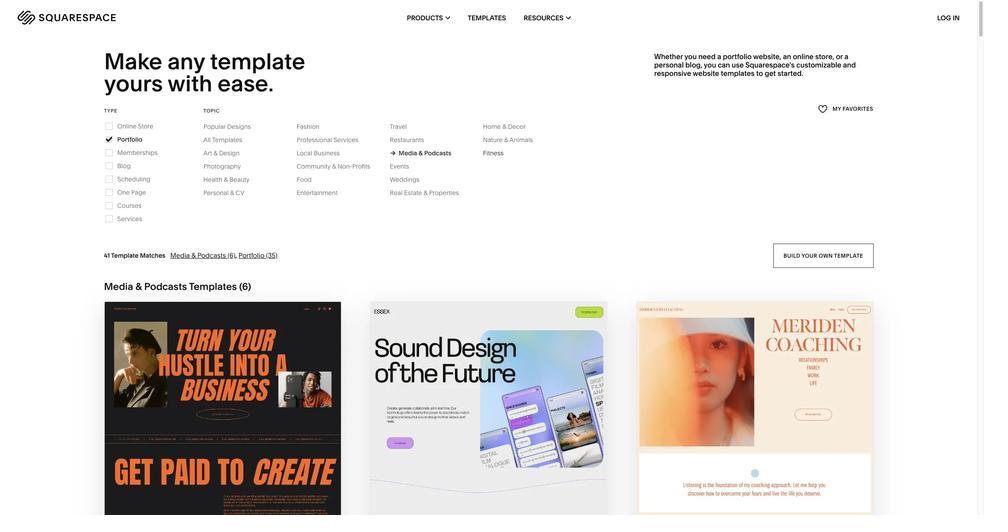 Task type: describe. For each thing, give the bounding box(es) containing it.
meriden inside preview meriden link
[[756, 459, 796, 470]]

media & podcasts
[[399, 149, 452, 157]]

health & beauty link
[[204, 176, 258, 184]]

profits
[[352, 163, 371, 170]]

& for personal & cv
[[230, 189, 234, 197]]

1 vertical spatial templates
[[212, 136, 242, 144]]

build
[[784, 252, 801, 259]]

media & podcasts (6) link
[[170, 251, 235, 260]]

with for start with meriden
[[733, 442, 755, 452]]

squarespace's
[[746, 61, 795, 69]]

(35)
[[266, 251, 278, 260]]

art & design
[[204, 149, 240, 157]]

restaurants
[[390, 136, 424, 144]]

1 horizontal spatial services
[[334, 136, 359, 144]]

professional services
[[297, 136, 359, 144]]

art & design link
[[204, 149, 249, 157]]

or
[[836, 52, 843, 61]]

health & beauty
[[204, 176, 250, 184]]

fashion link
[[297, 123, 328, 131]]

& for media & podcasts (6) , portfolio (35)
[[192, 251, 196, 260]]

online
[[117, 122, 136, 130]]

preview meriden link
[[715, 453, 796, 477]]

fashion
[[297, 123, 320, 131]]

personal & cv
[[204, 189, 244, 197]]

podcasts for media & podcasts templates ( 6 )
[[144, 281, 187, 293]]

to
[[757, 69, 764, 78]]

preview for preview forma
[[186, 459, 225, 470]]

preview forma
[[186, 459, 259, 470]]

,
[[235, 251, 237, 260]]

2 vertical spatial templates
[[189, 281, 237, 293]]

my favorites link
[[819, 103, 874, 115]]

make any template yours with ease.
[[104, 48, 310, 97]]

local business link
[[297, 149, 349, 157]]

real estate & properties
[[390, 189, 459, 197]]

6
[[242, 281, 248, 293]]

online
[[793, 52, 814, 61]]

essex element
[[371, 302, 607, 516]]

& for health & beauty
[[224, 176, 228, 184]]

1 a from the left
[[718, 52, 722, 61]]

media for media & podcasts
[[399, 149, 417, 157]]

online store
[[117, 122, 153, 130]]

home & decor
[[483, 123, 526, 131]]

matches
[[140, 252, 166, 260]]

food
[[297, 176, 312, 184]]

& right estate
[[424, 189, 428, 197]]

customizable
[[797, 61, 842, 69]]

community & non-profits link
[[297, 163, 379, 170]]

template inside "make any template yours with ease."
[[210, 48, 305, 75]]

store
[[138, 122, 153, 130]]

memberships
[[117, 149, 158, 157]]

& for nature & animals
[[504, 136, 508, 144]]

cv
[[236, 189, 244, 197]]

animals
[[510, 136, 533, 144]]

template
[[111, 252, 139, 260]]

forma element
[[105, 302, 341, 516]]

(6)
[[228, 251, 235, 260]]

products button
[[407, 0, 450, 35]]

1 vertical spatial essex
[[496, 459, 523, 470]]

start for preview meriden
[[704, 442, 731, 452]]

whether you need a portfolio website, an online store, or a personal blog, you can use squarespace's customizable and responsive website templates to get started.
[[655, 52, 856, 78]]

any
[[168, 48, 205, 75]]

with inside "make any template yours with ease."
[[168, 70, 213, 97]]

build your own template
[[784, 252, 864, 259]]

travel
[[390, 123, 407, 131]]

0 horizontal spatial services
[[117, 215, 142, 223]]

home & decor link
[[483, 123, 535, 131]]

store,
[[816, 52, 835, 61]]

0 horizontal spatial you
[[685, 52, 697, 61]]

started.
[[778, 69, 804, 78]]

preview essex link
[[455, 453, 523, 477]]

2 a from the left
[[845, 52, 849, 61]]

community
[[297, 163, 331, 170]]

your
[[802, 252, 818, 259]]

whether
[[655, 52, 683, 61]]

one
[[117, 189, 130, 197]]

meriden element
[[637, 302, 873, 516]]

and
[[844, 61, 856, 69]]

popular designs
[[204, 123, 251, 131]]

1 vertical spatial portfolio
[[239, 251, 265, 260]]

media for media & podcasts templates ( 6 )
[[104, 281, 133, 293]]

all
[[204, 136, 211, 144]]

blog,
[[686, 61, 703, 69]]

forma inside button
[[229, 442, 261, 452]]

weddings link
[[390, 176, 429, 184]]

template inside button
[[835, 252, 864, 259]]

an
[[783, 52, 792, 61]]

start with essex
[[444, 442, 525, 452]]

courses
[[117, 202, 142, 210]]

podcasts for media & podcasts (6) , portfolio (35)
[[197, 251, 226, 260]]

responsive
[[655, 69, 692, 78]]

templates link
[[468, 0, 506, 35]]

start with essex button
[[444, 435, 534, 460]]

art
[[204, 149, 212, 157]]

professional services link
[[297, 136, 368, 144]]



Task type: vqa. For each thing, say whether or not it's contained in the screenshot.
Degraw image
no



Task type: locate. For each thing, give the bounding box(es) containing it.
you left need
[[685, 52, 697, 61]]

real estate & properties link
[[390, 189, 468, 197]]

can
[[718, 61, 731, 69]]

1 horizontal spatial a
[[845, 52, 849, 61]]

(
[[239, 281, 242, 293]]

with for start with essex
[[473, 442, 495, 452]]

build your own template button
[[774, 244, 874, 268]]

fitness
[[483, 149, 504, 157]]

squarespace logo link
[[18, 11, 206, 25]]

& right nature
[[504, 136, 508, 144]]

topic
[[204, 108, 220, 114]]

preview for preview meriden
[[715, 459, 753, 470]]

2 start from the left
[[444, 442, 471, 452]]

preview meriden
[[715, 459, 796, 470]]

with for start with forma
[[204, 442, 227, 452]]

with up topic
[[168, 70, 213, 97]]

page
[[131, 189, 146, 197]]

get
[[765, 69, 776, 78]]

0 vertical spatial portfolio
[[117, 136, 142, 144]]

start up preview meriden
[[704, 442, 731, 452]]

0 vertical spatial forma
[[229, 442, 261, 452]]

& down 41 template matches
[[136, 281, 142, 293]]

& up media & podcasts templates ( 6 )
[[192, 251, 196, 260]]

templates
[[721, 69, 755, 78]]

2 preview from the left
[[455, 459, 494, 470]]

1 vertical spatial template
[[835, 252, 864, 259]]

personal
[[655, 61, 684, 69]]

media & podcasts (6) , portfolio (35)
[[170, 251, 278, 260]]

2 horizontal spatial start
[[704, 442, 731, 452]]

preview down start with forma
[[186, 459, 225, 470]]

0 vertical spatial essex
[[498, 442, 525, 452]]

1 vertical spatial forma
[[227, 459, 259, 470]]

all templates link
[[204, 136, 251, 144]]

preview for preview essex
[[455, 459, 494, 470]]

& right health at top left
[[224, 176, 228, 184]]

podcasts down restaurants link at the left top
[[424, 149, 452, 157]]

with inside start with meriden button
[[733, 442, 755, 452]]

weddings
[[390, 176, 420, 184]]

2 horizontal spatial podcasts
[[424, 149, 452, 157]]

local
[[297, 149, 312, 157]]

podcasts left "(6)"
[[197, 251, 226, 260]]

0 horizontal spatial start
[[175, 442, 202, 452]]

media & podcasts link
[[390, 149, 452, 157]]

0 horizontal spatial template
[[210, 48, 305, 75]]

travel link
[[390, 123, 416, 131]]

1 horizontal spatial start
[[444, 442, 471, 452]]

website,
[[754, 52, 782, 61]]

meriden image
[[637, 302, 873, 516]]

2 horizontal spatial preview
[[715, 459, 753, 470]]

2 vertical spatial media
[[104, 281, 133, 293]]

my favorites
[[833, 106, 874, 112]]

1 preview from the left
[[186, 459, 225, 470]]

1 horizontal spatial podcasts
[[197, 251, 226, 260]]

professional
[[297, 136, 332, 144]]

meriden up preview meriden
[[757, 442, 797, 452]]

a right "or"
[[845, 52, 849, 61]]

media down restaurants
[[399, 149, 417, 157]]

0 horizontal spatial a
[[718, 52, 722, 61]]

1 start from the left
[[175, 442, 202, 452]]

portfolio down online on the top left
[[117, 136, 142, 144]]

media
[[399, 149, 417, 157], [170, 251, 190, 260], [104, 281, 133, 293]]

2 vertical spatial podcasts
[[144, 281, 187, 293]]

& for media & podcasts
[[419, 149, 423, 157]]

1 horizontal spatial portfolio
[[239, 251, 265, 260]]

0 vertical spatial media
[[399, 149, 417, 157]]

resources
[[524, 13, 564, 22]]

log
[[938, 13, 952, 22]]

preview
[[186, 459, 225, 470], [455, 459, 494, 470], [715, 459, 753, 470]]

podcasts for media & podcasts
[[424, 149, 452, 157]]

)
[[248, 281, 251, 293]]

portfolio
[[117, 136, 142, 144], [239, 251, 265, 260]]

essex down start with essex
[[496, 459, 523, 470]]

41
[[104, 252, 110, 260]]

start with forma button
[[175, 435, 270, 460]]

& right art
[[214, 149, 218, 157]]

& for art & design
[[214, 149, 218, 157]]

real
[[390, 189, 403, 197]]

2 horizontal spatial media
[[399, 149, 417, 157]]

0 vertical spatial podcasts
[[424, 149, 452, 157]]

1 vertical spatial services
[[117, 215, 142, 223]]

media right matches
[[170, 251, 190, 260]]

1 vertical spatial meriden
[[756, 459, 796, 470]]

use
[[732, 61, 744, 69]]

beauty
[[229, 176, 250, 184]]

all templates
[[204, 136, 242, 144]]

with inside start with forma button
[[204, 442, 227, 452]]

start for preview essex
[[444, 442, 471, 452]]

portfolio right ,
[[239, 251, 265, 260]]

&
[[503, 123, 507, 131], [504, 136, 508, 144], [214, 149, 218, 157], [419, 149, 423, 157], [332, 163, 336, 170], [224, 176, 228, 184], [230, 189, 234, 197], [424, 189, 428, 197], [192, 251, 196, 260], [136, 281, 142, 293]]

start with meriden
[[704, 442, 797, 452]]

1 vertical spatial podcasts
[[197, 251, 226, 260]]

start up 'preview forma'
[[175, 442, 202, 452]]

forma up 'preview forma'
[[229, 442, 261, 452]]

0 vertical spatial templates
[[468, 13, 506, 22]]

41 template matches
[[104, 252, 166, 260]]

& for home & decor
[[503, 123, 507, 131]]

a
[[718, 52, 722, 61], [845, 52, 849, 61]]

& left cv
[[230, 189, 234, 197]]

you
[[685, 52, 697, 61], [704, 61, 717, 69]]

make
[[104, 48, 162, 75]]

essex up preview essex
[[498, 442, 525, 452]]

podcasts down matches
[[144, 281, 187, 293]]

1 horizontal spatial media
[[170, 251, 190, 260]]

essex image
[[371, 302, 607, 516]]

restaurants link
[[390, 136, 433, 144]]

0 vertical spatial template
[[210, 48, 305, 75]]

scheduling
[[117, 175, 150, 183]]

preview forma link
[[186, 453, 259, 477]]

start up preview essex
[[444, 442, 471, 452]]

with up preview meriden
[[733, 442, 755, 452]]

preview down start with meriden
[[715, 459, 753, 470]]

local business
[[297, 149, 340, 157]]

squarespace logo image
[[18, 11, 116, 25]]

food link
[[297, 176, 321, 184]]

health
[[204, 176, 222, 184]]

services down "courses"
[[117, 215, 142, 223]]

in
[[953, 13, 960, 22]]

properties
[[429, 189, 459, 197]]

meriden
[[757, 442, 797, 452], [756, 459, 796, 470]]

website
[[693, 69, 720, 78]]

essex inside button
[[498, 442, 525, 452]]

0 horizontal spatial podcasts
[[144, 281, 187, 293]]

photography
[[204, 163, 241, 170]]

with up 'preview forma'
[[204, 442, 227, 452]]

media down template
[[104, 281, 133, 293]]

one page
[[117, 189, 146, 197]]

1 horizontal spatial template
[[835, 252, 864, 259]]

0 horizontal spatial media
[[104, 281, 133, 293]]

start for preview forma
[[175, 442, 202, 452]]

3 start from the left
[[704, 442, 731, 452]]

portfolio
[[723, 52, 752, 61]]

preview down start with essex
[[455, 459, 494, 470]]

blog
[[117, 162, 131, 170]]

1 horizontal spatial preview
[[455, 459, 494, 470]]

1 horizontal spatial you
[[704, 61, 717, 69]]

meriden inside start with meriden button
[[757, 442, 797, 452]]

3 preview from the left
[[715, 459, 753, 470]]

log             in link
[[938, 13, 960, 22]]

ease.
[[218, 70, 274, 97]]

0 vertical spatial services
[[334, 136, 359, 144]]

start with forma
[[175, 442, 261, 452]]

design
[[219, 149, 240, 157]]

popular designs link
[[204, 123, 260, 131]]

you left can
[[704, 61, 717, 69]]

forma down start with forma
[[227, 459, 259, 470]]

meriden down start with meriden
[[756, 459, 796, 470]]

& for community & non-profits
[[332, 163, 336, 170]]

& for media & podcasts templates ( 6 )
[[136, 281, 142, 293]]

podcasts
[[424, 149, 452, 157], [197, 251, 226, 260], [144, 281, 187, 293]]

products
[[407, 13, 443, 22]]

& left non-
[[332, 163, 336, 170]]

forma
[[229, 442, 261, 452], [227, 459, 259, 470]]

a right need
[[718, 52, 722, 61]]

& right home
[[503, 123, 507, 131]]

with
[[168, 70, 213, 97], [204, 442, 227, 452], [473, 442, 495, 452], [733, 442, 755, 452]]

personal & cv link
[[204, 189, 253, 197]]

need
[[699, 52, 716, 61]]

nature
[[483, 136, 503, 144]]

media & podcasts templates ( 6 )
[[104, 281, 251, 293]]

media for media & podcasts (6) , portfolio (35)
[[170, 251, 190, 260]]

services
[[334, 136, 359, 144], [117, 215, 142, 223]]

1 vertical spatial media
[[170, 251, 190, 260]]

with inside start with essex button
[[473, 442, 495, 452]]

forma image
[[105, 302, 341, 516]]

estate
[[404, 189, 422, 197]]

0 vertical spatial meriden
[[757, 442, 797, 452]]

community & non-profits
[[297, 163, 371, 170]]

0 horizontal spatial portfolio
[[117, 136, 142, 144]]

templates
[[468, 13, 506, 22], [212, 136, 242, 144], [189, 281, 237, 293]]

log             in
[[938, 13, 960, 22]]

with up preview essex
[[473, 442, 495, 452]]

photography link
[[204, 163, 250, 170]]

entertainment
[[297, 189, 338, 197]]

services up business
[[334, 136, 359, 144]]

nature & animals link
[[483, 136, 542, 144]]

events
[[390, 163, 409, 170]]

0 horizontal spatial preview
[[186, 459, 225, 470]]

& down restaurants link at the left top
[[419, 149, 423, 157]]

home
[[483, 123, 501, 131]]



